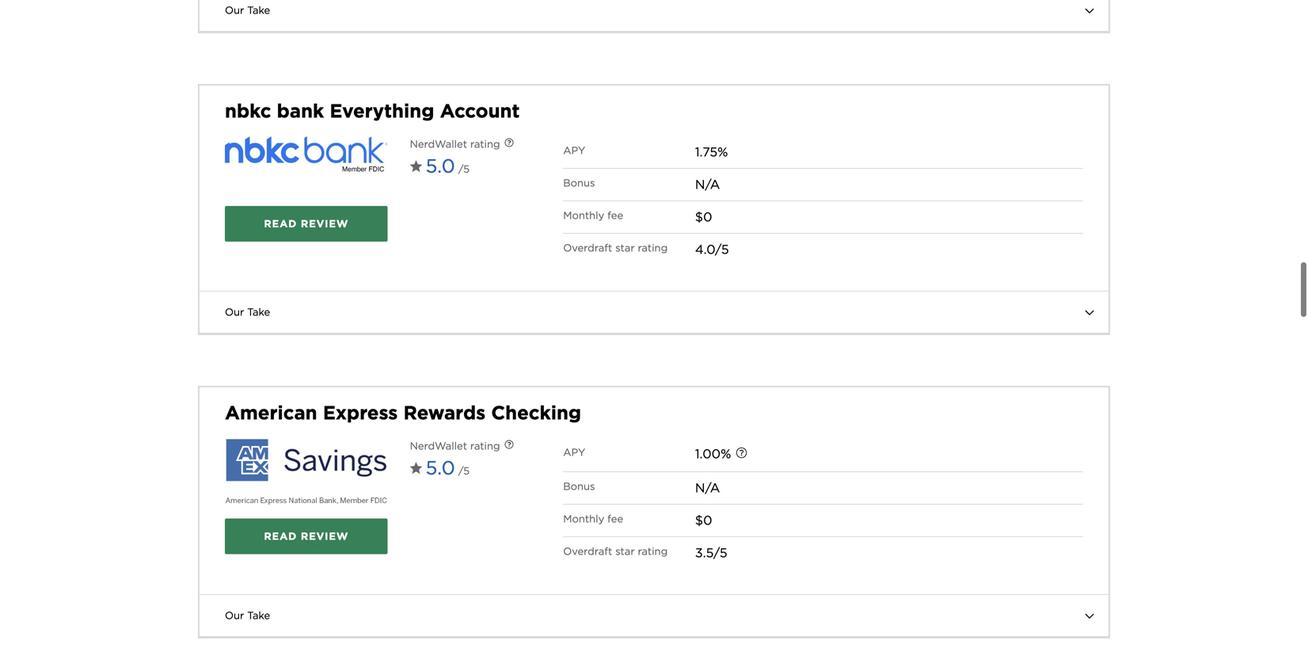 Task type: describe. For each thing, give the bounding box(es) containing it.
overdraft for american express rewards checking
[[563, 545, 613, 558]]

n/a for american express rewards checking
[[696, 480, 721, 496]]

nerdwallet rating for rewards
[[410, 440, 500, 452]]

our for american
[[225, 609, 244, 622]]

5.0 /5 for everything
[[426, 154, 470, 177]]

1.75%
[[696, 144, 729, 160]]

rating left 4.0/5
[[638, 242, 668, 254]]

apy for nbkc bank everything account
[[563, 144, 586, 156]]

%
[[721, 446, 732, 461]]

rating down rewards
[[471, 440, 500, 452]]

american
[[225, 401, 317, 424]]

read for american
[[264, 530, 297, 542]]

$0 for american express rewards checking
[[696, 513, 713, 528]]

5.0 /5 for rewards
[[426, 456, 470, 479]]

rated 5.0 out of 5 element for rewards
[[426, 454, 470, 489]]

monthly for american express rewards checking
[[563, 513, 605, 525]]

overdraft star rating for account
[[563, 242, 668, 254]]

apy for american express rewards checking
[[563, 446, 586, 458]]

bonus for account
[[563, 177, 595, 189]]

1 take from the top
[[247, 4, 270, 16]]

american express rewards checking image
[[225, 438, 388, 506]]

nbkc bank everything account
[[225, 99, 520, 122]]

checking
[[492, 401, 582, 424]]

rewards
[[404, 401, 486, 424]]

american express rewards checking
[[225, 401, 582, 424]]

our take button for nbkc bank everything account
[[200, 291, 1109, 333]]

our take button for american express rewards checking
[[200, 595, 1109, 636]]

4.0/5
[[696, 242, 729, 257]]

our take for nbkc
[[225, 306, 270, 318]]

overdraft star rating for checking
[[563, 545, 668, 558]]

n/a for nbkc bank everything account
[[696, 177, 721, 192]]

express
[[323, 401, 398, 424]]

monthly fee for checking
[[563, 513, 624, 525]]

rating left 3.5/5 in the right bottom of the page
[[638, 545, 668, 558]]

1 our take from the top
[[225, 4, 270, 16]]

nbkc
[[225, 99, 271, 122]]

1 our from the top
[[225, 4, 244, 16]]

read for nbkc
[[264, 217, 297, 230]]

review for express
[[301, 530, 349, 542]]

nerdwallet rating for everything
[[410, 138, 500, 150]]

star for account
[[616, 242, 635, 254]]



Task type: locate. For each thing, give the bounding box(es) containing it.
1 nerdwallet from the top
[[410, 138, 467, 150]]

5.0 down account
[[426, 154, 455, 177]]

our take button
[[200, 0, 1109, 31], [200, 291, 1109, 333], [200, 595, 1109, 636]]

2 our take from the top
[[225, 306, 270, 318]]

1 fee from the top
[[608, 209, 624, 221]]

rated 5.0 out of 5 element
[[426, 152, 470, 187], [426, 454, 470, 489]]

1 vertical spatial read review
[[264, 530, 349, 542]]

fee for nbkc bank everything account
[[608, 209, 624, 221]]

5.0 for everything
[[426, 154, 455, 177]]

more information about apy image
[[725, 438, 759, 472]]

2 vertical spatial take
[[247, 609, 270, 622]]

1 apy from the top
[[563, 144, 586, 156]]

read review down nbkc bank everything account image
[[264, 217, 349, 230]]

1 review from the top
[[301, 217, 349, 230]]

0 vertical spatial monthly
[[563, 209, 605, 221]]

0 vertical spatial our take button
[[200, 0, 1109, 31]]

2 our from the top
[[225, 306, 244, 318]]

read review link for bank
[[225, 206, 388, 242]]

1 vertical spatial review
[[301, 530, 349, 542]]

1 vertical spatial apy
[[563, 446, 586, 458]]

overdraft for nbkc bank everything account
[[563, 242, 613, 254]]

2 read from the top
[[264, 530, 297, 542]]

0 vertical spatial n/a
[[696, 177, 721, 192]]

1 vertical spatial $0
[[696, 513, 713, 528]]

2 /5 from the top
[[459, 465, 470, 477]]

1 vertical spatial 5.0 /5
[[426, 456, 470, 479]]

1 vertical spatial /5
[[459, 465, 470, 477]]

rated 5.0 out of 5 element down rewards
[[426, 454, 470, 489]]

1 overdraft from the top
[[563, 242, 613, 254]]

2 read review from the top
[[264, 530, 349, 542]]

read review for bank
[[264, 217, 349, 230]]

monthly fee for account
[[563, 209, 624, 221]]

0 vertical spatial 5.0
[[426, 154, 455, 177]]

0 vertical spatial overdraft
[[563, 242, 613, 254]]

1.00
[[696, 446, 721, 461]]

2 review from the top
[[301, 530, 349, 542]]

0 vertical spatial star
[[616, 242, 635, 254]]

read review for express
[[264, 530, 349, 542]]

2 apy from the top
[[563, 446, 586, 458]]

0 vertical spatial $0
[[696, 209, 713, 224]]

1 star from the top
[[616, 242, 635, 254]]

1 vertical spatial star
[[616, 545, 635, 558]]

our take
[[225, 4, 270, 16], [225, 306, 270, 318], [225, 609, 270, 622]]

2 n/a from the top
[[696, 480, 721, 496]]

1 our take button from the top
[[200, 0, 1109, 31]]

1 vertical spatial 5.0
[[426, 456, 455, 479]]

how is this rating determined? image
[[492, 428, 527, 463]]

read down american express rewards checking image
[[264, 530, 297, 542]]

5.0 /5 down account
[[426, 154, 470, 177]]

apy down checking
[[563, 446, 586, 458]]

1 read review from the top
[[264, 217, 349, 230]]

0 vertical spatial nerdwallet
[[410, 138, 467, 150]]

1 vertical spatial overdraft star rating
[[563, 545, 668, 558]]

0 vertical spatial rated 5.0 out of 5 element
[[426, 152, 470, 187]]

nerdwallet rating down rewards
[[410, 440, 500, 452]]

monthly
[[563, 209, 605, 221], [563, 513, 605, 525]]

everything
[[330, 99, 435, 122]]

1 vertical spatial monthly
[[563, 513, 605, 525]]

1 5.0 /5 from the top
[[426, 154, 470, 177]]

1 monthly from the top
[[563, 209, 605, 221]]

2 monthly from the top
[[563, 513, 605, 525]]

1 5.0 from the top
[[426, 154, 455, 177]]

2 nerdwallet rating from the top
[[410, 440, 500, 452]]

read review link down nbkc bank everything account image
[[225, 206, 388, 242]]

$0
[[696, 209, 713, 224], [696, 513, 713, 528]]

1 /5 from the top
[[459, 163, 470, 175]]

0 vertical spatial overdraft star rating
[[563, 242, 668, 254]]

n/a down 1.00
[[696, 480, 721, 496]]

1 bonus from the top
[[563, 177, 595, 189]]

nerdwallet
[[410, 138, 467, 150], [410, 440, 467, 452]]

1 vertical spatial read review link
[[225, 519, 388, 554]]

3 take from the top
[[247, 609, 270, 622]]

apy
[[563, 144, 586, 156], [563, 446, 586, 458]]

2 take from the top
[[247, 306, 270, 318]]

1 rated 5.0 out of 5 element from the top
[[426, 152, 470, 187]]

2 $0 from the top
[[696, 513, 713, 528]]

read review
[[264, 217, 349, 230], [264, 530, 349, 542]]

rating
[[471, 138, 500, 150], [638, 242, 668, 254], [471, 440, 500, 452], [638, 545, 668, 558]]

2 rated 5.0 out of 5 element from the top
[[426, 454, 470, 489]]

5.0 /5 down rewards
[[426, 456, 470, 479]]

1 vertical spatial nerdwallet
[[410, 440, 467, 452]]

1 vertical spatial n/a
[[696, 480, 721, 496]]

1 vertical spatial our take
[[225, 306, 270, 318]]

1 $0 from the top
[[696, 209, 713, 224]]

$0 up 4.0/5
[[696, 209, 713, 224]]

1 vertical spatial overdraft
[[563, 545, 613, 558]]

1 nerdwallet rating from the top
[[410, 138, 500, 150]]

2 nerdwallet from the top
[[410, 440, 467, 452]]

how is this rating determined? image
[[492, 126, 527, 161]]

3 our take from the top
[[225, 609, 270, 622]]

review down american express rewards checking image
[[301, 530, 349, 542]]

n/a
[[696, 177, 721, 192], [696, 480, 721, 496]]

0 vertical spatial monthly fee
[[563, 209, 624, 221]]

1 vertical spatial our take button
[[200, 291, 1109, 333]]

take for american
[[247, 609, 270, 622]]

read review link
[[225, 206, 388, 242], [225, 519, 388, 554]]

5.0 /5
[[426, 154, 470, 177], [426, 456, 470, 479]]

1 vertical spatial bonus
[[563, 480, 595, 493]]

nerdwallet rating
[[410, 138, 500, 150], [410, 440, 500, 452]]

nbkc bank everything account link
[[225, 98, 520, 123]]

star for checking
[[616, 545, 635, 558]]

0 vertical spatial bonus
[[563, 177, 595, 189]]

$0 up 3.5/5 in the right bottom of the page
[[696, 513, 713, 528]]

5.0 down rewards
[[426, 456, 455, 479]]

2 overdraft from the top
[[563, 545, 613, 558]]

monthly for nbkc bank everything account
[[563, 209, 605, 221]]

read review link for express
[[225, 519, 388, 554]]

2 read review link from the top
[[225, 519, 388, 554]]

1 vertical spatial rated 5.0 out of 5 element
[[426, 454, 470, 489]]

5.0 for rewards
[[426, 456, 455, 479]]

3 our take button from the top
[[200, 595, 1109, 636]]

0 vertical spatial /5
[[459, 163, 470, 175]]

0 vertical spatial our
[[225, 4, 244, 16]]

2 vertical spatial our take button
[[200, 595, 1109, 636]]

2 5.0 /5 from the top
[[426, 456, 470, 479]]

/5 down account
[[459, 163, 470, 175]]

fee for american express rewards checking
[[608, 513, 624, 525]]

0 vertical spatial 5.0 /5
[[426, 154, 470, 177]]

1 vertical spatial fee
[[608, 513, 624, 525]]

american express rewards checking link
[[225, 400, 582, 425]]

nerdwallet for everything
[[410, 138, 467, 150]]

bonus for checking
[[563, 480, 595, 493]]

review down nbkc bank everything account image
[[301, 217, 349, 230]]

2 5.0 from the top
[[426, 456, 455, 479]]

overdraft star rating
[[563, 242, 668, 254], [563, 545, 668, 558]]

read
[[264, 217, 297, 230], [264, 530, 297, 542]]

/5 for checking
[[459, 465, 470, 477]]

our for nbkc
[[225, 306, 244, 318]]

2 overdraft star rating from the top
[[563, 545, 668, 558]]

rated 5.0 out of 5 element for everything
[[426, 152, 470, 187]]

0 vertical spatial nerdwallet rating
[[410, 138, 500, 150]]

0 vertical spatial read review
[[264, 217, 349, 230]]

review for bank
[[301, 217, 349, 230]]

5.0
[[426, 154, 455, 177], [426, 456, 455, 479]]

1 vertical spatial take
[[247, 306, 270, 318]]

review
[[301, 217, 349, 230], [301, 530, 349, 542]]

/5
[[459, 163, 470, 175], [459, 465, 470, 477]]

bank
[[277, 99, 324, 122]]

0 vertical spatial apy
[[563, 144, 586, 156]]

0 vertical spatial review
[[301, 217, 349, 230]]

take
[[247, 4, 270, 16], [247, 306, 270, 318], [247, 609, 270, 622]]

1 vertical spatial our
[[225, 306, 244, 318]]

read review link down american express rewards checking image
[[225, 519, 388, 554]]

read down nbkc bank everything account image
[[264, 217, 297, 230]]

2 fee from the top
[[608, 513, 624, 525]]

0 vertical spatial fee
[[608, 209, 624, 221]]

$0 for nbkc bank everything account
[[696, 209, 713, 224]]

0 vertical spatial read review link
[[225, 206, 388, 242]]

fee
[[608, 209, 624, 221], [608, 513, 624, 525]]

overdraft
[[563, 242, 613, 254], [563, 545, 613, 558]]

nerdwallet rating down account
[[410, 138, 500, 150]]

2 vertical spatial our take
[[225, 609, 270, 622]]

nbkc bank everything account image
[[225, 136, 388, 175]]

nerdwallet down rewards
[[410, 440, 467, 452]]

1 overdraft star rating from the top
[[563, 242, 668, 254]]

2 bonus from the top
[[563, 480, 595, 493]]

our
[[225, 4, 244, 16], [225, 306, 244, 318], [225, 609, 244, 622]]

account
[[440, 99, 520, 122]]

1 vertical spatial read
[[264, 530, 297, 542]]

2 our take button from the top
[[200, 291, 1109, 333]]

1 read review link from the top
[[225, 206, 388, 242]]

2 monthly fee from the top
[[563, 513, 624, 525]]

n/a down 1.75%
[[696, 177, 721, 192]]

nerdwallet down account
[[410, 138, 467, 150]]

nerdwallet for rewards
[[410, 440, 467, 452]]

/5 down rewards
[[459, 465, 470, 477]]

3.5/5
[[696, 545, 728, 561]]

0 vertical spatial read
[[264, 217, 297, 230]]

/5 for account
[[459, 163, 470, 175]]

our take for american
[[225, 609, 270, 622]]

read review down american express rewards checking image
[[264, 530, 349, 542]]

bonus
[[563, 177, 595, 189], [563, 480, 595, 493]]

monthly fee
[[563, 209, 624, 221], [563, 513, 624, 525]]

2 star from the top
[[616, 545, 635, 558]]

0 vertical spatial take
[[247, 4, 270, 16]]

apy right how is this rating determined? image
[[563, 144, 586, 156]]

star
[[616, 242, 635, 254], [616, 545, 635, 558]]

take for nbkc
[[247, 306, 270, 318]]

1 read from the top
[[264, 217, 297, 230]]

2 vertical spatial our
[[225, 609, 244, 622]]

3 our from the top
[[225, 609, 244, 622]]

1 monthly fee from the top
[[563, 209, 624, 221]]

0 vertical spatial our take
[[225, 4, 270, 16]]

rated 5.0 out of 5 element left how is this rating determined? image
[[426, 152, 470, 187]]

rating down account
[[471, 138, 500, 150]]

1 vertical spatial monthly fee
[[563, 513, 624, 525]]

1 n/a from the top
[[696, 177, 721, 192]]

1 vertical spatial nerdwallet rating
[[410, 440, 500, 452]]



Task type: vqa. For each thing, say whether or not it's contained in the screenshot.
Checking "star"
yes



